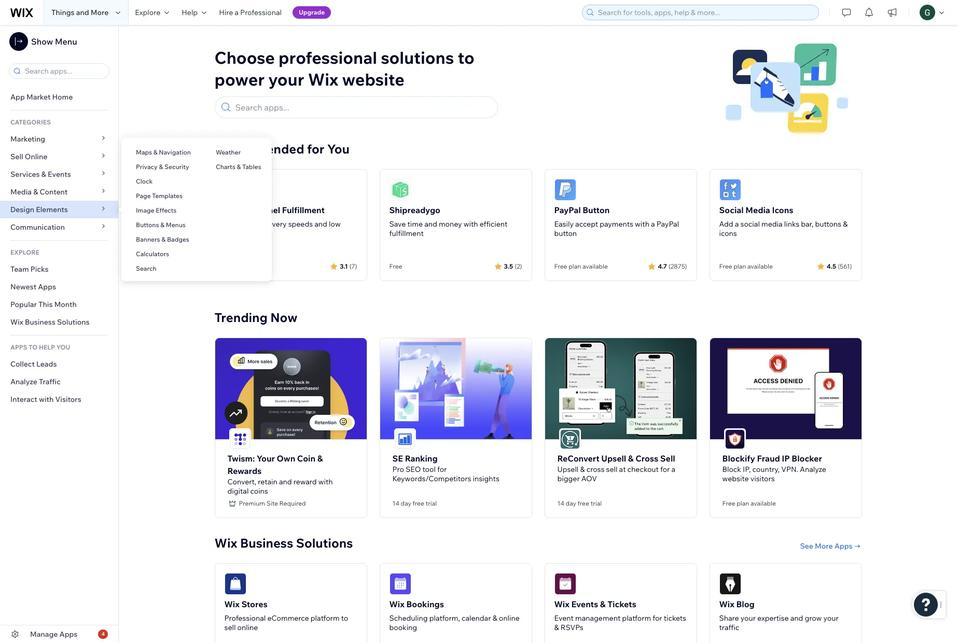 Task type: vqa. For each thing, say whether or not it's contained in the screenshot.


Task type: describe. For each thing, give the bounding box(es) containing it.
4.7
[[658, 262, 667, 270]]

things and more
[[51, 8, 109, 17]]

fraud
[[757, 453, 780, 464]]

1 horizontal spatial search apps... field
[[232, 97, 493, 118]]

buttons
[[136, 221, 159, 229]]

low
[[329, 219, 341, 229]]

app market home
[[10, 92, 73, 102]]

a inside social media icons add a social media links bar, buttons & icons
[[735, 219, 739, 229]]

sell inside wix stores professional ecommerce platform to sell online
[[224, 623, 236, 632]]

navigation
[[159, 148, 191, 156]]

privacy & security
[[136, 163, 189, 171]]

wix events & tickets logo image
[[554, 573, 576, 595]]

(2875)
[[669, 262, 687, 270]]

home
[[52, 92, 73, 102]]

see more apps button
[[800, 541, 862, 551]]

& down reconvert
[[580, 465, 585, 474]]

required
[[279, 499, 306, 507]]

popular this month link
[[0, 296, 118, 313]]

a right hire
[[235, 8, 239, 17]]

event
[[554, 613, 574, 623]]

interact with visitors
[[10, 395, 81, 404]]

media & content
[[10, 187, 68, 197]]

show
[[31, 36, 53, 47]]

search
[[136, 265, 156, 272]]

cross
[[587, 465, 604, 474]]

free plan available for icons
[[719, 262, 773, 270]]

media inside the sidebar element
[[10, 187, 32, 197]]

blockify fraud ip blocker icon image
[[725, 429, 745, 449]]

vpn.
[[781, 465, 798, 474]]

2 horizontal spatial your
[[823, 613, 839, 623]]

button
[[554, 229, 577, 238]]

buttons & menus
[[136, 221, 186, 229]]

website inside blockify fraud ip blocker block ip, country, vpn. analyze website visitors
[[722, 474, 749, 483]]

visitors
[[55, 395, 81, 404]]

social media icons logo image
[[719, 179, 741, 201]]

speeds
[[288, 219, 313, 229]]

day for reconvert
[[566, 499, 576, 507]]

for inside se ranking pro seo tool for keywords/competitors insights
[[437, 465, 447, 474]]

reconvert upsell & cross sell poster image
[[545, 338, 696, 439]]

team
[[10, 265, 29, 274]]

money
[[439, 219, 462, 229]]

social
[[719, 205, 744, 215]]

choose professional solutions to power your wix website
[[214, 47, 474, 90]]

this
[[38, 300, 53, 309]]

se ranking poster image
[[380, 338, 531, 439]]

for inside wix events & tickets event management platform for tickets & rsvps
[[653, 613, 662, 623]]

wix stores logo image
[[224, 573, 246, 595]]

like
[[247, 219, 258, 229]]

platform inside wix events & tickets event management platform for tickets & rsvps
[[622, 613, 651, 623]]

solutions inside the sidebar element
[[57, 317, 90, 327]]

sell inside the sidebar element
[[10, 152, 23, 161]]

templates
[[152, 192, 183, 200]]

3.1 (7)
[[340, 262, 357, 270]]

interact with visitors link
[[0, 391, 118, 408]]

design elements link
[[0, 201, 118, 218]]

services & events link
[[0, 165, 118, 183]]

recommended
[[214, 141, 304, 157]]

trending
[[214, 310, 268, 325]]

your inside choose professional solutions to power your wix website
[[268, 69, 304, 90]]

14 for reconvert
[[557, 499, 564, 507]]

icons
[[719, 229, 737, 238]]

social
[[740, 219, 760, 229]]

page
[[136, 192, 151, 200]]

elements
[[36, 205, 68, 214]]

app market home link
[[0, 88, 118, 106]]

wix bookings scheduling platform, calendar & online booking
[[389, 599, 520, 632]]

business inside the sidebar element
[[25, 317, 55, 327]]

media inside social media icons add a social media links bar, buttons & icons
[[746, 205, 770, 215]]

fulfillment
[[282, 205, 325, 215]]

& left cross
[[628, 453, 634, 464]]

se ranking pro seo tool for keywords/competitors insights
[[392, 453, 499, 483]]

with inside the paypal button easily accept payments with a paypal button
[[635, 219, 649, 229]]

banners & badges link
[[121, 231, 201, 248]]

platform inside wix stores professional ecommerce platform to sell online
[[311, 613, 340, 623]]

search apps... field inside the sidebar element
[[22, 64, 106, 78]]

wix stores professional ecommerce platform to sell online
[[224, 599, 348, 632]]

twism: your own coin & rewards poster image
[[215, 338, 366, 439]]

sell inside reconvert upsell & cross sell upsell & cross sell at checkout for a bigger aov
[[606, 465, 617, 474]]

seo
[[406, 465, 421, 474]]

show menu
[[31, 36, 77, 47]]

country,
[[752, 465, 780, 474]]

charts
[[216, 163, 235, 171]]

with inside twism: your own coin & rewards convert, retain and reward with digital coins
[[318, 477, 333, 486]]

see more apps
[[800, 541, 853, 551]]

& right maps
[[153, 148, 158, 156]]

collect leads link
[[0, 355, 118, 373]]

1 vertical spatial wix business solutions
[[214, 535, 353, 551]]

coin
[[297, 453, 315, 464]]

sell inside reconvert upsell & cross sell upsell & cross sell at checkout for a bigger aov
[[660, 453, 675, 464]]

app
[[10, 92, 25, 102]]

banners
[[136, 235, 160, 243]]

premium site required
[[239, 499, 306, 507]]

hire
[[219, 8, 233, 17]]

blockify fraud ip blocker poster image
[[710, 338, 861, 439]]

free plan available down visitors
[[722, 499, 776, 507]]

help
[[182, 8, 198, 17]]

multi-channel fulfillment logo image
[[224, 179, 246, 201]]

show menu button
[[9, 32, 77, 51]]

icons
[[772, 205, 793, 215]]

services
[[10, 170, 40, 179]]

twism: your own coin & rewards icon image
[[230, 429, 250, 449]]

help button
[[175, 0, 213, 25]]

& right privacy
[[159, 163, 163, 171]]

shipreadygo logo image
[[389, 179, 411, 201]]

month
[[54, 300, 77, 309]]

tables
[[242, 163, 261, 171]]

reconvert upsell & cross sell upsell & cross sell at checkout for a bigger aov
[[557, 453, 675, 483]]

apps
[[10, 343, 27, 351]]

interact
[[10, 395, 37, 404]]

available down visitors
[[751, 499, 776, 507]]

see
[[800, 541, 813, 551]]

& left menus
[[160, 221, 164, 229]]

apps to help you
[[10, 343, 70, 351]]

multi-channel fulfillment prime-like delivery speeds and low costs
[[224, 205, 341, 238]]

reconvert upsell & cross sell icon image
[[560, 429, 580, 449]]

time
[[407, 219, 423, 229]]

free for reconvert
[[578, 499, 589, 507]]

apps for newest apps
[[38, 282, 56, 292]]

security
[[164, 163, 189, 171]]

at
[[619, 465, 626, 474]]

to inside choose professional solutions to power your wix website
[[458, 47, 474, 68]]

collect
[[10, 359, 35, 369]]

shipreadygo
[[389, 205, 440, 215]]

aov
[[581, 474, 597, 483]]

ip,
[[743, 465, 751, 474]]

grow
[[805, 613, 822, 623]]

and inside multi-channel fulfillment prime-like delivery speeds and low costs
[[314, 219, 327, 229]]

& inside wix bookings scheduling platform, calendar & online booking
[[493, 613, 497, 623]]



Task type: locate. For each thing, give the bounding box(es) containing it.
and left low
[[314, 219, 327, 229]]

wix business solutions
[[10, 317, 90, 327], [214, 535, 353, 551]]

day for se
[[401, 499, 411, 507]]

with right money
[[464, 219, 478, 229]]

0 horizontal spatial solutions
[[57, 317, 90, 327]]

wix down wix stores logo
[[224, 599, 240, 609]]

calendar
[[462, 613, 491, 623]]

professional inside wix stores professional ecommerce platform to sell online
[[224, 613, 266, 623]]

online down the stores
[[237, 623, 258, 632]]

& left content on the top left of page
[[33, 187, 38, 197]]

more right see
[[815, 541, 833, 551]]

se
[[392, 453, 403, 464]]

costs
[[224, 229, 242, 238]]

bigger
[[557, 474, 580, 483]]

0 vertical spatial paypal
[[554, 205, 581, 215]]

twism:
[[227, 453, 255, 464]]

sell right cross
[[660, 453, 675, 464]]

page templates
[[136, 192, 184, 200]]

trial for upsell
[[591, 499, 602, 507]]

professional
[[279, 47, 377, 68]]

& right calendar
[[493, 613, 497, 623]]

0 horizontal spatial website
[[342, 69, 405, 90]]

more right things
[[91, 8, 109, 17]]

1 vertical spatial apps
[[834, 541, 853, 551]]

easily
[[554, 219, 574, 229]]

& down buttons & menus link
[[161, 235, 166, 243]]

14 day free trial for se
[[392, 499, 437, 507]]

your down blog
[[741, 613, 756, 623]]

paypal up easily
[[554, 205, 581, 215]]

1 day from the left
[[401, 499, 411, 507]]

free plan available down icons
[[719, 262, 773, 270]]

block
[[722, 465, 741, 474]]

tool
[[423, 465, 436, 474]]

wix business solutions down required
[[214, 535, 353, 551]]

1 vertical spatial sell
[[660, 453, 675, 464]]

sell left at
[[606, 465, 617, 474]]

for left tickets at the bottom of page
[[653, 613, 662, 623]]

wix bookings logo image
[[389, 573, 411, 595]]

business down popular this month at the top
[[25, 317, 55, 327]]

for right checkout
[[660, 465, 670, 474]]

0 horizontal spatial day
[[401, 499, 411, 507]]

0 horizontal spatial to
[[341, 613, 348, 623]]

1 horizontal spatial trial
[[591, 499, 602, 507]]

scheduling
[[389, 613, 428, 623]]

1 horizontal spatial platform
[[622, 613, 651, 623]]

traffic
[[719, 623, 739, 632]]

weather link
[[201, 144, 272, 161]]

Search apps... field
[[22, 64, 106, 78], [232, 97, 493, 118]]

choose
[[214, 47, 275, 68]]

free down fulfillment
[[389, 262, 402, 270]]

professional right hire
[[240, 8, 282, 17]]

a inside reconvert upsell & cross sell upsell & cross sell at checkout for a bigger aov
[[671, 465, 675, 474]]

wix up scheduling
[[389, 599, 405, 609]]

& up management
[[600, 599, 606, 609]]

professional for stores
[[224, 613, 266, 623]]

& inside twism: your own coin & rewards convert, retain and reward with digital coins
[[317, 453, 323, 464]]

wix up wix stores logo
[[214, 535, 237, 551]]

2 14 from the left
[[557, 499, 564, 507]]

0 horizontal spatial search apps... field
[[22, 64, 106, 78]]

available
[[582, 262, 608, 270], [747, 262, 773, 270], [751, 499, 776, 507]]

stores
[[241, 599, 267, 609]]

& left the rsvps at the right bottom of the page
[[554, 623, 559, 632]]

0 vertical spatial to
[[458, 47, 474, 68]]

to inside wix stores professional ecommerce platform to sell online
[[341, 613, 348, 623]]

professional inside hire a professional link
[[240, 8, 282, 17]]

1 vertical spatial sell
[[224, 623, 236, 632]]

0 horizontal spatial free
[[413, 499, 424, 507]]

0 horizontal spatial platform
[[311, 613, 340, 623]]

website inside choose professional solutions to power your wix website
[[342, 69, 405, 90]]

manage
[[30, 630, 58, 639]]

communication
[[10, 223, 66, 232]]

available for icons
[[747, 262, 773, 270]]

trial down aov
[[591, 499, 602, 507]]

0 horizontal spatial sell
[[224, 623, 236, 632]]

design elements
[[10, 205, 68, 214]]

maps
[[136, 148, 152, 156]]

wix inside wix business solutions link
[[10, 317, 23, 327]]

1 horizontal spatial paypal
[[657, 219, 679, 229]]

efficient
[[480, 219, 508, 229]]

premium
[[239, 499, 265, 507]]

2 free from the left
[[578, 499, 589, 507]]

1 platform from the left
[[311, 613, 340, 623]]

available down social
[[747, 262, 773, 270]]

your right power
[[268, 69, 304, 90]]

free down aov
[[578, 499, 589, 507]]

wix down popular
[[10, 317, 23, 327]]

sell left online
[[10, 152, 23, 161]]

communication link
[[0, 218, 118, 236]]

wix up event
[[554, 599, 569, 609]]

with down traffic
[[39, 395, 54, 404]]

events inside services & events link
[[48, 170, 71, 179]]

and inside twism: your own coin & rewards convert, retain and reward with digital coins
[[279, 477, 292, 486]]

save
[[389, 219, 406, 229]]

rewards
[[227, 466, 262, 476]]

bookings
[[406, 599, 444, 609]]

sidebar element
[[0, 25, 119, 643]]

delivery
[[260, 219, 287, 229]]

free down the keywords/competitors
[[413, 499, 424, 507]]

1 vertical spatial website
[[722, 474, 749, 483]]

0 horizontal spatial online
[[237, 623, 258, 632]]

online inside wix bookings scheduling platform, calendar & online booking
[[499, 613, 520, 623]]

professional for a
[[240, 8, 282, 17]]

0 vertical spatial business
[[25, 317, 55, 327]]

0 vertical spatial sell
[[606, 465, 617, 474]]

0 horizontal spatial media
[[10, 187, 32, 197]]

analyze down blocker
[[800, 465, 826, 474]]

1 horizontal spatial events
[[571, 599, 598, 609]]

1 vertical spatial paypal
[[657, 219, 679, 229]]

social media icons add a social media links bar, buttons & icons
[[719, 205, 848, 238]]

a right checkout
[[671, 465, 675, 474]]

1 horizontal spatial solutions
[[296, 535, 353, 551]]

2 14 day free trial from the left
[[557, 499, 602, 507]]

online right calendar
[[499, 613, 520, 623]]

0 vertical spatial apps
[[38, 282, 56, 292]]

and left "grow"
[[790, 613, 803, 623]]

free plan available
[[554, 262, 608, 270], [719, 262, 773, 270], [722, 499, 776, 507]]

& left tables
[[237, 163, 241, 171]]

0 horizontal spatial apps
[[38, 282, 56, 292]]

0 vertical spatial media
[[10, 187, 32, 197]]

& up media & content
[[41, 170, 46, 179]]

1 free from the left
[[413, 499, 424, 507]]

analyze up interact
[[10, 377, 37, 386]]

plan for easily
[[569, 262, 581, 270]]

professional down the stores
[[224, 613, 266, 623]]

1 horizontal spatial website
[[722, 474, 749, 483]]

search apps... field down choose professional solutions to power your wix website
[[232, 97, 493, 118]]

badges
[[167, 235, 189, 243]]

for left you
[[307, 141, 324, 157]]

apps up this
[[38, 282, 56, 292]]

newest apps
[[10, 282, 56, 292]]

for inside reconvert upsell & cross sell upsell & cross sell at checkout for a bigger aov
[[660, 465, 670, 474]]

1 vertical spatial professional
[[224, 613, 266, 623]]

design
[[10, 205, 34, 214]]

business down site
[[240, 535, 293, 551]]

platform down tickets
[[622, 613, 651, 623]]

content
[[40, 187, 68, 197]]

solutions down required
[[296, 535, 353, 551]]

0 horizontal spatial upsell
[[557, 465, 579, 474]]

0 horizontal spatial 14
[[392, 499, 399, 507]]

0 horizontal spatial paypal
[[554, 205, 581, 215]]

1 horizontal spatial upsell
[[601, 453, 626, 464]]

1 14 from the left
[[392, 499, 399, 507]]

wix inside wix stores professional ecommerce platform to sell online
[[224, 599, 240, 609]]

hire a professional link
[[213, 0, 288, 25]]

1 vertical spatial upsell
[[557, 465, 579, 474]]

& right coin
[[317, 453, 323, 464]]

& inside social media icons add a social media links bar, buttons & icons
[[843, 219, 848, 229]]

1 vertical spatial solutions
[[296, 535, 353, 551]]

wix inside wix bookings scheduling platform, calendar & online booking
[[389, 599, 405, 609]]

0 horizontal spatial business
[[25, 317, 55, 327]]

search apps... field up home
[[22, 64, 106, 78]]

sell down wix stores logo
[[224, 623, 236, 632]]

1 horizontal spatial 14
[[557, 499, 564, 507]]

14 day free trial down aov
[[557, 499, 602, 507]]

reward
[[293, 477, 317, 486]]

a right the payments
[[651, 219, 655, 229]]

0 horizontal spatial trial
[[426, 499, 437, 507]]

1 trial from the left
[[426, 499, 437, 507]]

banners & badges
[[136, 235, 189, 243]]

analyze inside the sidebar element
[[10, 377, 37, 386]]

upsell up at
[[601, 453, 626, 464]]

wix business solutions inside the sidebar element
[[10, 317, 90, 327]]

prime-
[[224, 219, 247, 229]]

1 horizontal spatial sell
[[606, 465, 617, 474]]

apps right manage
[[59, 630, 77, 639]]

1 vertical spatial search apps... field
[[232, 97, 493, 118]]

wix up "share"
[[719, 599, 734, 609]]

trial down the keywords/competitors
[[426, 499, 437, 507]]

paypal button logo image
[[554, 179, 576, 201]]

paypal button easily accept payments with a paypal button
[[554, 205, 679, 238]]

media up social
[[746, 205, 770, 215]]

1 horizontal spatial online
[[499, 613, 520, 623]]

a inside the paypal button easily accept payments with a paypal button
[[651, 219, 655, 229]]

wix inside the wix blog share your expertise and grow your traffic
[[719, 599, 734, 609]]

4.5
[[827, 262, 836, 270]]

for right tool
[[437, 465, 447, 474]]

14 down 'bigger'
[[557, 499, 564, 507]]

upsell down reconvert
[[557, 465, 579, 474]]

2 trial from the left
[[591, 499, 602, 507]]

team picks
[[10, 265, 49, 274]]

power
[[214, 69, 265, 90]]

and right the time
[[424, 219, 437, 229]]

0 horizontal spatial events
[[48, 170, 71, 179]]

1 vertical spatial business
[[240, 535, 293, 551]]

0 horizontal spatial wix business solutions
[[10, 317, 90, 327]]

media up the design
[[10, 187, 32, 197]]

2 vertical spatial apps
[[59, 630, 77, 639]]

online inside wix stores professional ecommerce platform to sell online
[[237, 623, 258, 632]]

1 horizontal spatial more
[[815, 541, 833, 551]]

free down icons
[[719, 262, 732, 270]]

free for se
[[413, 499, 424, 507]]

with right reward
[[318, 477, 333, 486]]

upgrade
[[299, 8, 325, 16]]

0 vertical spatial analyze
[[10, 377, 37, 386]]

0 vertical spatial solutions
[[57, 317, 90, 327]]

expertise
[[757, 613, 789, 623]]

checkout
[[627, 465, 659, 474]]

2 platform from the left
[[622, 613, 651, 623]]

1 horizontal spatial apps
[[59, 630, 77, 639]]

events up management
[[571, 599, 598, 609]]

free down the button
[[554, 262, 567, 270]]

0 vertical spatial wix business solutions
[[10, 317, 90, 327]]

1 vertical spatial events
[[571, 599, 598, 609]]

1 14 day free trial from the left
[[392, 499, 437, 507]]

1 horizontal spatial media
[[746, 205, 770, 215]]

1 vertical spatial more
[[815, 541, 833, 551]]

(561)
[[838, 262, 852, 270]]

free plan available for easily
[[554, 262, 608, 270]]

professional
[[240, 8, 282, 17], [224, 613, 266, 623]]

1 vertical spatial analyze
[[800, 465, 826, 474]]

1 horizontal spatial analyze
[[800, 465, 826, 474]]

events inside wix events & tickets event management platform for tickets & rsvps
[[571, 599, 598, 609]]

services & events
[[10, 170, 71, 179]]

with inside shipreadygo save time and money with efficient fulfillment
[[464, 219, 478, 229]]

wix blog logo image
[[719, 573, 741, 595]]

2 horizontal spatial apps
[[834, 541, 853, 551]]

1 horizontal spatial business
[[240, 535, 293, 551]]

a right add
[[735, 219, 739, 229]]

and inside the wix blog share your expertise and grow your traffic
[[790, 613, 803, 623]]

media
[[10, 187, 32, 197], [746, 205, 770, 215]]

leads
[[36, 359, 57, 369]]

14 day free trial for reconvert
[[557, 499, 602, 507]]

and inside shipreadygo save time and money with efficient fulfillment
[[424, 219, 437, 229]]

0 vertical spatial website
[[342, 69, 405, 90]]

14 down pro
[[392, 499, 399, 507]]

your right "grow"
[[823, 613, 839, 623]]

14 day free trial down the keywords/competitors
[[392, 499, 437, 507]]

1 horizontal spatial sell
[[660, 453, 675, 464]]

things
[[51, 8, 74, 17]]

wix business solutions down this
[[10, 317, 90, 327]]

and right things
[[76, 8, 89, 17]]

keywords/competitors
[[392, 474, 471, 483]]

0 vertical spatial events
[[48, 170, 71, 179]]

1 vertical spatial to
[[341, 613, 348, 623]]

14 for se
[[392, 499, 399, 507]]

0 horizontal spatial your
[[268, 69, 304, 90]]

blocker
[[792, 453, 822, 464]]

for
[[307, 141, 324, 157], [437, 465, 447, 474], [660, 465, 670, 474], [653, 613, 662, 623]]

plan down icons
[[734, 262, 746, 270]]

day down 'bigger'
[[566, 499, 576, 507]]

explore
[[10, 248, 39, 256]]

free plan available down the button
[[554, 262, 608, 270]]

analyze traffic link
[[0, 373, 118, 391]]

plan down the ip,
[[737, 499, 749, 507]]

0 vertical spatial sell
[[10, 152, 23, 161]]

traffic
[[39, 377, 61, 386]]

wix events & tickets event management platform for tickets & rsvps
[[554, 599, 686, 632]]

paypal up 4.7 (2875)
[[657, 219, 679, 229]]

1 horizontal spatial day
[[566, 499, 576, 507]]

pro
[[392, 465, 404, 474]]

you
[[327, 141, 350, 157]]

with right the payments
[[635, 219, 649, 229]]

1 horizontal spatial 14 day free trial
[[557, 499, 602, 507]]

1 vertical spatial media
[[746, 205, 770, 215]]

insights
[[473, 474, 499, 483]]

1 horizontal spatial free
[[578, 499, 589, 507]]

and right retain
[[279, 477, 292, 486]]

image effects link
[[121, 202, 201, 219]]

you
[[56, 343, 70, 351]]

wix inside wix events & tickets event management platform for tickets & rsvps
[[554, 599, 569, 609]]

0 horizontal spatial analyze
[[10, 377, 37, 386]]

0 horizontal spatial more
[[91, 8, 109, 17]]

0 vertical spatial upsell
[[601, 453, 626, 464]]

tickets
[[608, 599, 636, 609]]

events down sell online link
[[48, 170, 71, 179]]

apps right see
[[834, 541, 853, 551]]

apps for manage apps
[[59, 630, 77, 639]]

analyze inside blockify fraud ip blocker block ip, country, vpn. analyze website visitors
[[800, 465, 826, 474]]

platform,
[[429, 613, 460, 623]]

free down block
[[722, 499, 735, 507]]

manage apps
[[30, 630, 77, 639]]

se ranking icon image
[[395, 429, 415, 449]]

1 horizontal spatial wix business solutions
[[214, 535, 353, 551]]

0 horizontal spatial sell
[[10, 152, 23, 161]]

trial for ranking
[[426, 499, 437, 507]]

wix down the "professional"
[[308, 69, 338, 90]]

1 horizontal spatial your
[[741, 613, 756, 623]]

ip
[[782, 453, 790, 464]]

0 vertical spatial search apps... field
[[22, 64, 106, 78]]

newest
[[10, 282, 36, 292]]

trial
[[426, 499, 437, 507], [591, 499, 602, 507]]

Search for tools, apps, help & more... field
[[595, 5, 815, 20]]

day down seo
[[401, 499, 411, 507]]

free
[[413, 499, 424, 507], [578, 499, 589, 507]]

sell online link
[[0, 148, 118, 165]]

platform right the ecommerce
[[311, 613, 340, 623]]

solutions down month
[[57, 317, 90, 327]]

0 vertical spatial more
[[91, 8, 109, 17]]

plan
[[569, 262, 581, 270], [734, 262, 746, 270], [737, 499, 749, 507]]

sell
[[606, 465, 617, 474], [224, 623, 236, 632]]

website down blockify
[[722, 474, 749, 483]]

with inside the sidebar element
[[39, 395, 54, 404]]

2 day from the left
[[566, 499, 576, 507]]

available for easily
[[582, 262, 608, 270]]

now
[[270, 310, 297, 325]]

website down solutions
[[342, 69, 405, 90]]

plan down the button
[[569, 262, 581, 270]]

to
[[29, 343, 37, 351]]

& right buttons
[[843, 219, 848, 229]]

plan for icons
[[734, 262, 746, 270]]

14 day free trial
[[392, 499, 437, 507], [557, 499, 602, 507]]

0 vertical spatial professional
[[240, 8, 282, 17]]

0 horizontal spatial 14 day free trial
[[392, 499, 437, 507]]

add
[[719, 219, 733, 229]]

available down accept
[[582, 262, 608, 270]]

wix inside choose professional solutions to power your wix website
[[308, 69, 338, 90]]

1 horizontal spatial to
[[458, 47, 474, 68]]



